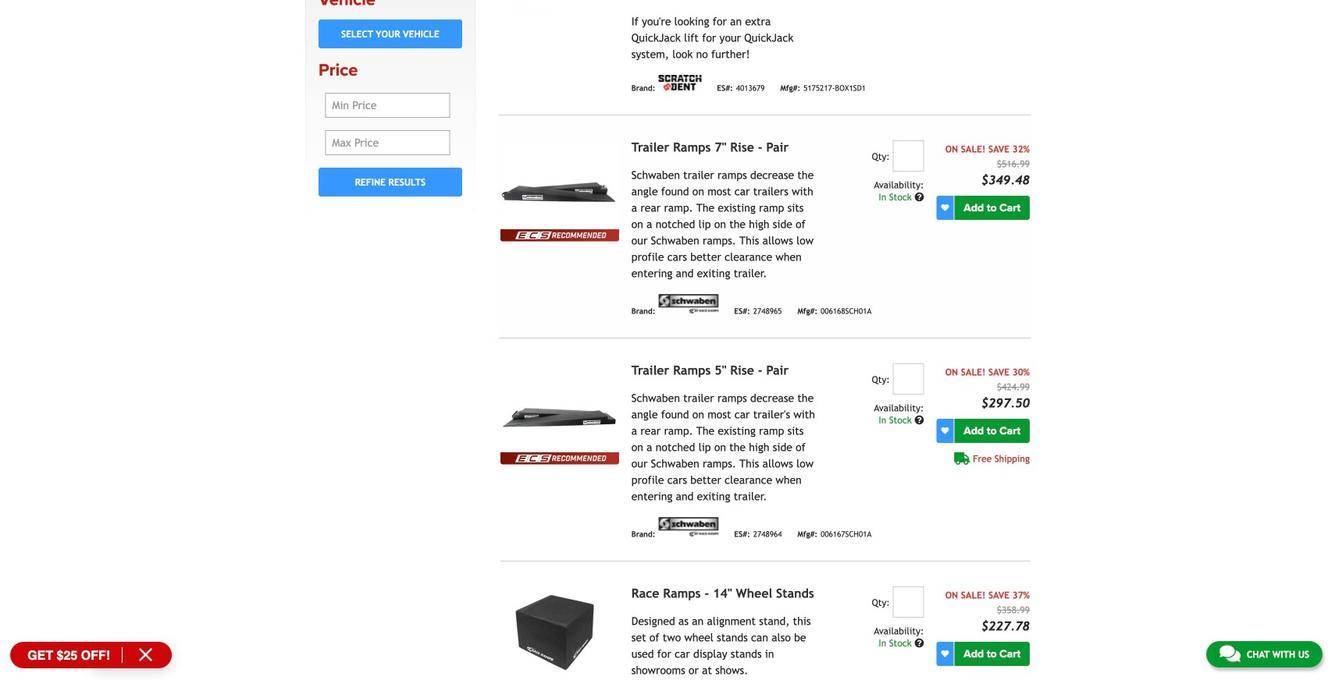 Task type: vqa. For each thing, say whether or not it's contained in the screenshot.
the rightmost comments image
no



Task type: describe. For each thing, give the bounding box(es) containing it.
question circle image for es#2748965 - 006168sch01a - trailer ramps 7" rise - pair - schwaben trailer ramps decrease the angle found on most car trailers with a rear ramp. the existing ramp sits on a notched lip on the high side of our schwaben ramps. this allows low profile cars better clearance when entering and exiting trailer. - schwaben by race ramps - audi bmw volkswagen mercedes benz mini porsche image
[[915, 193, 924, 202]]

es#4013679 - 5175217-box1sd1 - quickjack 5,000 lb. cap. quickjack / extended / 110v 60hz - box 1 - *scratch and dent* - if you're looking for an extra quickjack lift for your quickjack system, look no further! - scratch & dent - audi bmw volkswagen mercedes benz mini porsche image
[[500, 0, 619, 17]]

1 add to wish list image from the top
[[941, 204, 949, 212]]

question circle image for 'es#2748964 - 006167sch01a - trailer ramps 5" rise - pair - schwaben trailer ramps decrease the angle found on most car trailer's with a rear ramp. the existing ramp sits on a notched lip on the high side of our schwaben ramps. this allows low profile cars better clearance when entering and exiting trailer. - schwaben by race ramps - audi bmw volkswagen mercedes benz mini porsche' image
[[915, 416, 924, 425]]

Min Price number field
[[325, 93, 450, 118]]

Max Price number field
[[325, 131, 450, 156]]

add to wish list image
[[941, 428, 949, 435]]

es#2748965 - 006168sch01a - trailer ramps 7" rise - pair - schwaben trailer ramps decrease the angle found on most car trailers with a rear ramp. the existing ramp sits on a notched lip on the high side of our schwaben ramps. this allows low profile cars better clearance when entering and exiting trailer. - schwaben by race ramps - audi bmw volkswagen mercedes benz mini porsche image
[[500, 141, 619, 230]]



Task type: locate. For each thing, give the bounding box(es) containing it.
0 vertical spatial add to wish list image
[[941, 204, 949, 212]]

1 schwaben by race ramps - corporate logo image from the top
[[659, 295, 719, 314]]

2 vertical spatial question circle image
[[915, 639, 924, 649]]

es#4352099 - rr-ws-14 - race ramps - 14" wheel stands - designed as an alignment stand, this set of two wheel stands can also be used for car display stands in showrooms or at shows. - race ramps - audi bmw volkswagen mercedes benz mini porsche image
[[500, 587, 619, 676]]

2 question circle image from the top
[[915, 416, 924, 425]]

schwaben by race ramps - corporate logo image for es#2748965 - 006168sch01a - trailer ramps 7" rise - pair - schwaben trailer ramps decrease the angle found on most car trailers with a rear ramp. the existing ramp sits on a notched lip on the high side of our schwaben ramps. this allows low profile cars better clearance when entering and exiting trailer. - schwaben by race ramps - audi bmw volkswagen mercedes benz mini porsche image
[[659, 295, 719, 314]]

0 vertical spatial question circle image
[[915, 193, 924, 202]]

2 ecs tuning recommends this product. image from the top
[[500, 453, 619, 465]]

scratch & dent - corporate logo image
[[659, 75, 701, 91]]

None number field
[[893, 141, 924, 172], [893, 364, 924, 395], [893, 587, 924, 619], [893, 141, 924, 172], [893, 364, 924, 395], [893, 587, 924, 619]]

question circle image
[[915, 193, 924, 202], [915, 416, 924, 425], [915, 639, 924, 649]]

1 vertical spatial ecs tuning recommends this product. image
[[500, 453, 619, 465]]

2 schwaben by race ramps - corporate logo image from the top
[[659, 518, 719, 537]]

schwaben by race ramps - corporate logo image
[[659, 295, 719, 314], [659, 518, 719, 537]]

0 vertical spatial ecs tuning recommends this product. image
[[500, 230, 619, 241]]

1 vertical spatial schwaben by race ramps - corporate logo image
[[659, 518, 719, 537]]

3 question circle image from the top
[[915, 639, 924, 649]]

0 vertical spatial schwaben by race ramps - corporate logo image
[[659, 295, 719, 314]]

ecs tuning recommends this product. image for es#2748965 - 006168sch01a - trailer ramps 7" rise - pair - schwaben trailer ramps decrease the angle found on most car trailers with a rear ramp. the existing ramp sits on a notched lip on the high side of our schwaben ramps. this allows low profile cars better clearance when entering and exiting trailer. - schwaben by race ramps - audi bmw volkswagen mercedes benz mini porsche image
[[500, 230, 619, 241]]

2 add to wish list image from the top
[[941, 651, 949, 659]]

1 ecs tuning recommends this product. image from the top
[[500, 230, 619, 241]]

ecs tuning recommends this product. image for 'es#2748964 - 006167sch01a - trailer ramps 5" rise - pair - schwaben trailer ramps decrease the angle found on most car trailer's with a rear ramp. the existing ramp sits on a notched lip on the high side of our schwaben ramps. this allows low profile cars better clearance when entering and exiting trailer. - schwaben by race ramps - audi bmw volkswagen mercedes benz mini porsche' image
[[500, 453, 619, 465]]

1 vertical spatial question circle image
[[915, 416, 924, 425]]

1 vertical spatial add to wish list image
[[941, 651, 949, 659]]

add to wish list image
[[941, 204, 949, 212], [941, 651, 949, 659]]

ecs tuning recommends this product. image
[[500, 230, 619, 241], [500, 453, 619, 465]]

1 question circle image from the top
[[915, 193, 924, 202]]

es#2748964 - 006167sch01a - trailer ramps 5" rise - pair - schwaben trailer ramps decrease the angle found on most car trailer's with a rear ramp. the existing ramp sits on a notched lip on the high side of our schwaben ramps. this allows low profile cars better clearance when entering and exiting trailer. - schwaben by race ramps - audi bmw volkswagen mercedes benz mini porsche image
[[500, 364, 619, 453]]

schwaben by race ramps - corporate logo image for 'es#2748964 - 006167sch01a - trailer ramps 5" rise - pair - schwaben trailer ramps decrease the angle found on most car trailer's with a rear ramp. the existing ramp sits on a notched lip on the high side of our schwaben ramps. this allows low profile cars better clearance when entering and exiting trailer. - schwaben by race ramps - audi bmw volkswagen mercedes benz mini porsche' image
[[659, 518, 719, 537]]



